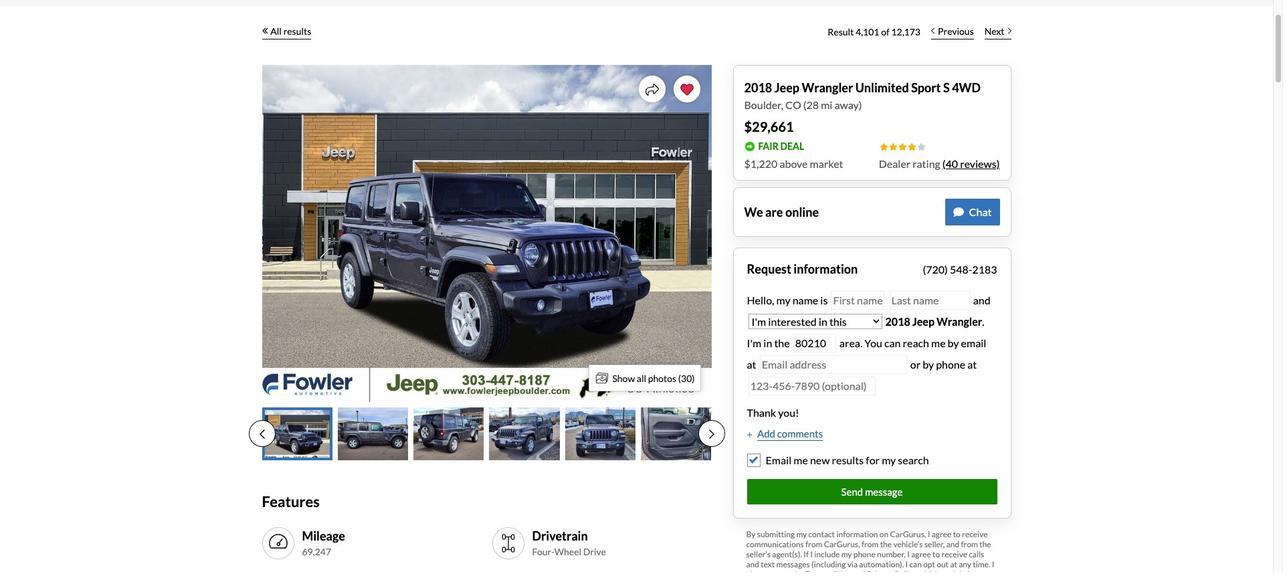 Task type: describe. For each thing, give the bounding box(es) containing it.
share image
[[646, 83, 659, 96]]

wrangler for 2018 jeep wrangler unlimited sport s 4wd boulder, co (28 mi away)
[[802, 80, 854, 95]]

send
[[842, 486, 864, 498]]

result 4,101 of 12,173
[[828, 26, 921, 37]]

contact
[[809, 530, 836, 540]]

the down if
[[793, 570, 804, 572]]

plus image
[[747, 432, 752, 439]]

0 horizontal spatial by
[[923, 358, 935, 371]]

search
[[899, 454, 930, 467]]

view vehicle photo 2 image
[[338, 408, 408, 461]]

view vehicle photo 6 image
[[641, 408, 712, 461]]

online
[[786, 205, 819, 219]]

via
[[848, 560, 858, 570]]

can inside 'area. you can reach me by email at'
[[885, 337, 901, 349]]

1 horizontal spatial results
[[832, 454, 864, 467]]

next
[[985, 25, 1005, 36]]

view vehicle photo 5 image
[[566, 408, 636, 461]]

also
[[747, 570, 761, 572]]

number,
[[878, 550, 906, 560]]

area.
[[840, 337, 863, 349]]

request
[[747, 262, 792, 277]]

drivetrain
[[533, 529, 588, 544]]

i'm
[[747, 337, 762, 349]]

area. you can reach me by email at
[[747, 337, 987, 371]]

$1,220
[[745, 157, 778, 170]]

time.
[[974, 560, 991, 570]]

email
[[962, 337, 987, 349]]

0 horizontal spatial to
[[784, 570, 791, 572]]

me inside 'area. you can reach me by email at'
[[932, 337, 946, 349]]

1 vertical spatial agree
[[912, 550, 932, 560]]

comments
[[778, 428, 823, 440]]

drive
[[584, 546, 606, 557]]

hello,
[[747, 294, 775, 307]]

seller,
[[925, 540, 945, 550]]

fair
[[759, 140, 779, 152]]

hello, my name is
[[747, 294, 830, 307]]

for
[[866, 454, 880, 467]]

jeep for 2018 jeep wrangler unlimited sport s 4wd boulder, co (28 mi away)
[[775, 80, 800, 95]]

First name field
[[832, 291, 885, 310]]

4,101
[[856, 26, 880, 37]]

next page image
[[709, 429, 715, 440]]

Email address email field
[[760, 355, 908, 374]]

wheel
[[555, 546, 582, 557]]

12,173
[[892, 26, 921, 37]]

chevron right image
[[1008, 27, 1012, 34]]

send message button
[[747, 479, 998, 505]]

by submitting my contact information on cargurus, i agree to receive communications from cargurus, from the vehicle's seller, and from the seller's agent(s). if i include my phone number, i agree to receive calls and text messages (including via automation). i can opt out at any time. i also agree to the
[[747, 530, 995, 572]]

0 horizontal spatial cargurus,
[[825, 540, 861, 550]]

2 horizontal spatial at
[[968, 358, 978, 371]]

drivetrain image
[[498, 533, 519, 554]]

(720)
[[923, 263, 949, 276]]

(40 reviews) button
[[943, 156, 1000, 172]]

i down the vehicle's
[[906, 560, 909, 570]]

drivetrain four-wheel drive
[[533, 529, 606, 557]]

include
[[815, 550, 840, 560]]

submitting
[[758, 530, 795, 540]]

2018 for 2018 jeep wrangler
[[886, 315, 911, 328]]

communications
[[747, 540, 804, 550]]

at inside 'area. you can reach me by email at'
[[747, 358, 757, 371]]

are
[[766, 205, 784, 219]]

.
[[983, 315, 985, 328]]

can inside by submitting my contact information on cargurus, i agree to receive communications from cargurus, from the vehicle's seller, and from the seller's agent(s). if i include my phone number, i agree to receive calls and text messages (including via automation). i can opt out at any time. i also agree to the
[[910, 560, 922, 570]]

all
[[637, 373, 647, 384]]

2018 jeep wrangler
[[886, 315, 983, 328]]

four-
[[533, 546, 555, 557]]

information inside by submitting my contact information on cargurus, i agree to receive communications from cargurus, from the vehicle's seller, and from the seller's agent(s). if i include my phone number, i agree to receive calls and text messages (including via automation). i can opt out at any time. i also agree to the
[[837, 530, 879, 540]]

any
[[959, 560, 972, 570]]

i right time.
[[993, 560, 995, 570]]

show all photos (30) link
[[589, 365, 701, 392]]

in
[[764, 337, 773, 349]]

1 vertical spatial me
[[794, 454, 809, 467]]

add comments button
[[747, 426, 823, 441]]

(720) 548-2183
[[923, 263, 998, 276]]

market
[[810, 157, 844, 170]]

548-
[[951, 263, 973, 276]]

agent(s).
[[773, 550, 803, 560]]

4wd
[[953, 80, 981, 95]]

add comments
[[758, 428, 823, 440]]

1 horizontal spatial to
[[933, 550, 941, 560]]

1 vertical spatial receive
[[942, 550, 968, 560]]

thank
[[747, 406, 777, 419]]

next link
[[980, 17, 1017, 46]]

seller's
[[747, 550, 771, 560]]

if
[[804, 550, 809, 560]]

out
[[937, 560, 949, 570]]

2018 for 2018 jeep wrangler unlimited sport s 4wd boulder, co (28 mi away)
[[745, 80, 773, 95]]

on
[[880, 530, 889, 540]]

photos
[[649, 373, 677, 384]]

2 from from the left
[[862, 540, 879, 550]]

by inside 'area. you can reach me by email at'
[[948, 337, 960, 349]]

all results
[[271, 25, 312, 36]]

2 horizontal spatial and
[[972, 294, 991, 307]]

above
[[780, 157, 808, 170]]

deal
[[781, 140, 805, 152]]

2183
[[973, 263, 998, 276]]

messages
[[777, 560, 811, 570]]

automation).
[[860, 560, 905, 570]]

message
[[866, 486, 903, 498]]

the inside . i'm in the
[[775, 337, 790, 349]]

. i'm in the
[[747, 315, 985, 349]]

chat
[[970, 206, 992, 218]]

69,247
[[302, 546, 331, 557]]

you
[[865, 337, 883, 349]]

request information
[[747, 262, 858, 277]]

my left name
[[777, 294, 791, 307]]

away)
[[835, 98, 863, 111]]



Task type: locate. For each thing, give the bounding box(es) containing it.
(30)
[[679, 373, 695, 384]]

2018 up boulder,
[[745, 80, 773, 95]]

2018
[[745, 80, 773, 95], [886, 315, 911, 328]]

jeep for 2018 jeep wrangler
[[913, 315, 935, 328]]

jeep up co
[[775, 80, 800, 95]]

chevron left image
[[932, 27, 935, 34]]

mileage 69,247
[[302, 529, 345, 557]]

phone inside by submitting my contact information on cargurus, i agree to receive communications from cargurus, from the vehicle's seller, and from the seller's agent(s). if i include my phone number, i agree to receive calls and text messages (including via automation). i can opt out at any time. i also agree to the
[[854, 550, 876, 560]]

prev page image
[[259, 429, 265, 440]]

or
[[911, 358, 921, 371]]

2 horizontal spatial from
[[962, 540, 979, 550]]

i right number,
[[908, 550, 910, 560]]

1 vertical spatial can
[[910, 560, 922, 570]]

0 vertical spatial 2018
[[745, 80, 773, 95]]

s
[[944, 80, 950, 95]]

information up is
[[794, 262, 858, 277]]

view vehicle photo 1 image
[[262, 408, 333, 461]]

$1,220 above market
[[745, 157, 844, 170]]

0 vertical spatial jeep
[[775, 80, 800, 95]]

to right seller,
[[954, 530, 961, 540]]

0 horizontal spatial at
[[747, 358, 757, 371]]

we
[[745, 205, 764, 219]]

1 horizontal spatial cargurus,
[[891, 530, 927, 540]]

wrangler
[[802, 80, 854, 95], [937, 315, 983, 328]]

sport
[[912, 80, 942, 95]]

email me new results for my search
[[766, 454, 930, 467]]

me down 2018 jeep wrangler
[[932, 337, 946, 349]]

(including
[[812, 560, 846, 570]]

1 vertical spatial results
[[832, 454, 864, 467]]

agree up out
[[932, 530, 952, 540]]

1 vertical spatial 2018
[[886, 315, 911, 328]]

0 vertical spatial can
[[885, 337, 901, 349]]

of
[[882, 26, 890, 37]]

dealer
[[879, 157, 911, 170]]

chevron double left image
[[262, 27, 268, 34]]

dealer rating (40 reviews)
[[879, 157, 1000, 170]]

to
[[954, 530, 961, 540], [933, 550, 941, 560], [784, 570, 791, 572]]

1 vertical spatial to
[[933, 550, 941, 560]]

0 horizontal spatial me
[[794, 454, 809, 467]]

calls
[[969, 550, 985, 560]]

from left the on
[[862, 540, 879, 550]]

and left text
[[747, 560, 760, 570]]

jeep
[[775, 80, 800, 95], [913, 315, 935, 328]]

text
[[761, 560, 775, 570]]

0 horizontal spatial can
[[885, 337, 901, 349]]

1 horizontal spatial 2018
[[886, 315, 911, 328]]

1 vertical spatial phone
[[854, 550, 876, 560]]

vehicle full photo image
[[262, 65, 712, 402]]

Last name field
[[890, 291, 970, 310]]

1 horizontal spatial and
[[947, 540, 960, 550]]

the right in
[[775, 337, 790, 349]]

my right include
[[842, 550, 853, 560]]

1 horizontal spatial agree
[[912, 550, 932, 560]]

1 vertical spatial by
[[923, 358, 935, 371]]

1 from from the left
[[806, 540, 823, 550]]

1 vertical spatial information
[[837, 530, 879, 540]]

0 horizontal spatial agree
[[762, 570, 782, 572]]

cargurus, right the on
[[891, 530, 927, 540]]

i right the vehicle's
[[928, 530, 931, 540]]

phone down email
[[937, 358, 966, 371]]

0 horizontal spatial from
[[806, 540, 823, 550]]

and
[[972, 294, 991, 307], [947, 540, 960, 550], [747, 560, 760, 570]]

opt
[[924, 560, 936, 570]]

0 vertical spatial information
[[794, 262, 858, 277]]

2 horizontal spatial agree
[[932, 530, 952, 540]]

show
[[613, 373, 635, 384]]

at inside by submitting my contact information on cargurus, i agree to receive communications from cargurus, from the vehicle's seller, and from the seller's agent(s). if i include my phone number, i agree to receive calls and text messages (including via automation). i can opt out at any time. i also agree to the
[[951, 560, 958, 570]]

my right for
[[882, 454, 897, 467]]

0 horizontal spatial phone
[[854, 550, 876, 560]]

2 vertical spatial agree
[[762, 570, 782, 572]]

mileage image
[[267, 533, 289, 554]]

tab list
[[249, 408, 725, 461]]

0 vertical spatial wrangler
[[802, 80, 854, 95]]

0 vertical spatial results
[[284, 25, 312, 36]]

1 horizontal spatial by
[[948, 337, 960, 349]]

at
[[747, 358, 757, 371], [968, 358, 978, 371], [951, 560, 958, 570]]

0 horizontal spatial results
[[284, 25, 312, 36]]

co
[[786, 98, 802, 111]]

and right seller,
[[947, 540, 960, 550]]

view vehicle photo 4 image
[[490, 408, 560, 461]]

0 vertical spatial phone
[[937, 358, 966, 371]]

me left new
[[794, 454, 809, 467]]

can right the you
[[885, 337, 901, 349]]

from up the any
[[962, 540, 979, 550]]

and up '.'
[[972, 294, 991, 307]]

result
[[828, 26, 854, 37]]

wrangler for 2018 jeep wrangler
[[937, 315, 983, 328]]

by left email
[[948, 337, 960, 349]]

agree right also
[[762, 570, 782, 572]]

to down agent(s).
[[784, 570, 791, 572]]

2 vertical spatial and
[[747, 560, 760, 570]]

features
[[262, 493, 320, 511]]

0 horizontal spatial jeep
[[775, 80, 800, 95]]

1 horizontal spatial me
[[932, 337, 946, 349]]

results inside all results "link"
[[284, 25, 312, 36]]

the up automation).
[[881, 540, 892, 550]]

0 vertical spatial receive
[[963, 530, 988, 540]]

0 horizontal spatial 2018
[[745, 80, 773, 95]]

vehicle's
[[894, 540, 924, 550]]

by
[[948, 337, 960, 349], [923, 358, 935, 371]]

my left contact
[[797, 530, 807, 540]]

agree left out
[[912, 550, 932, 560]]

Phone (optional) telephone field
[[749, 377, 876, 396]]

results right all
[[284, 25, 312, 36]]

0 vertical spatial agree
[[932, 530, 952, 540]]

cargurus,
[[891, 530, 927, 540], [825, 540, 861, 550]]

2018 inside 2018 jeep wrangler unlimited sport s 4wd boulder, co (28 mi away)
[[745, 80, 773, 95]]

1 horizontal spatial can
[[910, 560, 922, 570]]

i right if
[[811, 550, 813, 560]]

$29,661
[[745, 118, 794, 135]]

cargurus, up via
[[825, 540, 861, 550]]

jeep inside 2018 jeep wrangler unlimited sport s 4wd boulder, co (28 mi away)
[[775, 80, 800, 95]]

0 vertical spatial and
[[972, 294, 991, 307]]

view vehicle photo 3 image
[[414, 408, 484, 461]]

unlimited
[[856, 80, 910, 95]]

comment image
[[954, 207, 964, 218]]

2 vertical spatial to
[[784, 570, 791, 572]]

2018 jeep wrangler unlimited sport s 4wd boulder, co (28 mi away)
[[745, 80, 981, 111]]

previous link
[[926, 17, 980, 46]]

at down i'm
[[747, 358, 757, 371]]

1 vertical spatial wrangler
[[937, 315, 983, 328]]

me
[[932, 337, 946, 349], [794, 454, 809, 467]]

to right the vehicle's
[[933, 550, 941, 560]]

can
[[885, 337, 901, 349], [910, 560, 922, 570]]

send message
[[842, 486, 903, 498]]

we are online
[[745, 205, 819, 219]]

reach
[[903, 337, 930, 349]]

0 horizontal spatial wrangler
[[802, 80, 854, 95]]

all results link
[[262, 17, 312, 46]]

information left the on
[[837, 530, 879, 540]]

1 horizontal spatial at
[[951, 560, 958, 570]]

or by phone at
[[911, 358, 978, 371]]

by right 'or'
[[923, 358, 935, 371]]

thank you!
[[747, 406, 800, 419]]

you!
[[779, 406, 800, 419]]

1 horizontal spatial jeep
[[913, 315, 935, 328]]

3 from from the left
[[962, 540, 979, 550]]

receive left calls
[[942, 550, 968, 560]]

wrangler up mi
[[802, 80, 854, 95]]

Zip code field
[[794, 334, 837, 353]]

0 vertical spatial me
[[932, 337, 946, 349]]

results left for
[[832, 454, 864, 467]]

is
[[821, 294, 828, 307]]

wrangler inside 2018 jeep wrangler unlimited sport s 4wd boulder, co (28 mi away)
[[802, 80, 854, 95]]

0 vertical spatial by
[[948, 337, 960, 349]]

at down email
[[968, 358, 978, 371]]

chat button
[[946, 199, 1000, 226]]

new
[[811, 454, 830, 467]]

i
[[928, 530, 931, 540], [811, 550, 813, 560], [908, 550, 910, 560], [906, 560, 909, 570], [993, 560, 995, 570]]

1 horizontal spatial phone
[[937, 358, 966, 371]]

0 vertical spatial to
[[954, 530, 961, 540]]

1 horizontal spatial wrangler
[[937, 315, 983, 328]]

fair deal
[[759, 140, 805, 152]]

receive up calls
[[963, 530, 988, 540]]

rating
[[913, 157, 941, 170]]

add
[[758, 428, 776, 440]]

wrangler up email
[[937, 315, 983, 328]]

the up time.
[[980, 540, 992, 550]]

phone left number,
[[854, 550, 876, 560]]

mi
[[822, 98, 833, 111]]

1 horizontal spatial from
[[862, 540, 879, 550]]

jeep down last name field
[[913, 315, 935, 328]]

2 horizontal spatial to
[[954, 530, 961, 540]]

(28
[[804, 98, 819, 111]]

from up (including
[[806, 540, 823, 550]]

by
[[747, 530, 756, 540]]

can left opt
[[910, 560, 922, 570]]

receive
[[963, 530, 988, 540], [942, 550, 968, 560]]

boulder,
[[745, 98, 784, 111]]

agree
[[932, 530, 952, 540], [912, 550, 932, 560], [762, 570, 782, 572]]

previous
[[939, 25, 974, 36]]

1 vertical spatial jeep
[[913, 315, 935, 328]]

2018 up reach
[[886, 315, 911, 328]]

(40
[[943, 157, 959, 170]]

0 horizontal spatial and
[[747, 560, 760, 570]]

the
[[775, 337, 790, 349], [881, 540, 892, 550], [980, 540, 992, 550], [793, 570, 804, 572]]

at right out
[[951, 560, 958, 570]]

reviews)
[[961, 157, 1000, 170]]

mileage
[[302, 529, 345, 544]]

1 vertical spatial and
[[947, 540, 960, 550]]



Task type: vqa. For each thing, say whether or not it's contained in the screenshot.
the left Jeep
yes



